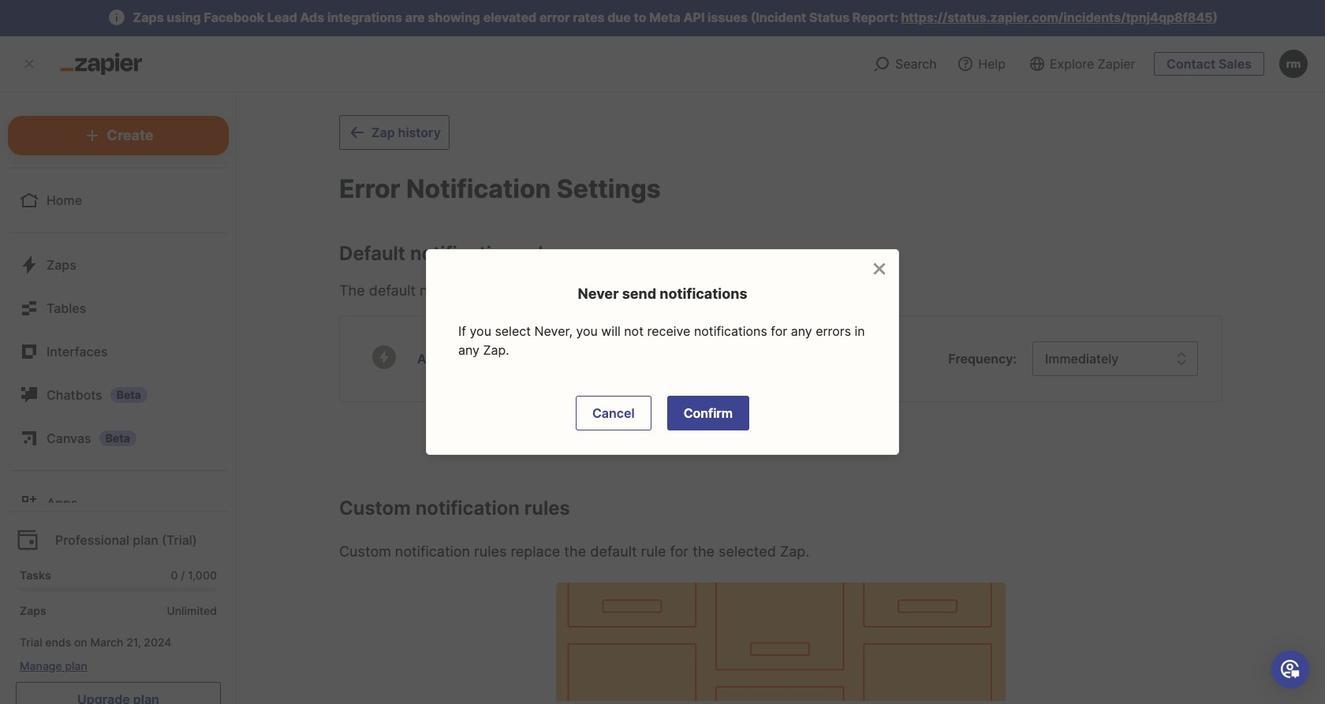 Task type: locate. For each thing, give the bounding box(es) containing it.
1 vertical spatial for
[[670, 543, 689, 560]]

1 horizontal spatial default
[[590, 543, 637, 560]]

errors
[[816, 323, 851, 339]]

applies
[[528, 282, 576, 299]]

you left will
[[576, 323, 598, 339]]

if you select never, you will not receive notifications for any errors in any zap.
[[458, 323, 865, 358]]

due
[[607, 9, 631, 25]]

default
[[369, 282, 416, 299], [590, 543, 637, 560]]

any down the if
[[458, 342, 480, 358]]

never,
[[534, 323, 573, 339]]

0 vertical spatial any
[[791, 323, 812, 339]]

the left selected
[[693, 543, 715, 560]]

elevated
[[483, 9, 536, 25]]

to left all
[[580, 282, 593, 299]]

1 horizontal spatial for
[[771, 323, 787, 339]]

default right "replace" at the left bottom
[[590, 543, 637, 560]]

0 vertical spatial rule
[[519, 242, 554, 265]]

custom
[[339, 497, 411, 520], [339, 543, 391, 560]]

contact
[[1167, 56, 1215, 71]]

1 vertical spatial to
[[580, 282, 593, 299]]

using
[[167, 9, 201, 25]]

0 vertical spatial beta
[[116, 388, 141, 401]]

never
[[578, 286, 619, 302]]

tasks
[[20, 568, 51, 582]]

0 horizontal spatial zap.
[[483, 342, 509, 358]]

home
[[47, 192, 82, 208]]

1 horizontal spatial the
[[693, 543, 715, 560]]

custom for custom notification rules replace the default rule for the selected zap.
[[339, 543, 391, 560]]

rules
[[524, 497, 570, 520], [474, 543, 507, 560]]

zaps up trial
[[20, 604, 46, 617]]

the right "replace" at the left bottom
[[564, 543, 586, 560]]

zap
[[371, 124, 395, 140]]

1 vertical spatial custom
[[339, 543, 391, 560]]

tables
[[47, 300, 86, 316]]

beta
[[116, 388, 141, 401], [105, 431, 130, 445]]

0
[[171, 568, 178, 582]]

default
[[339, 242, 405, 265]]

contact sales link
[[1154, 52, 1264, 75]]

0 vertical spatial rules
[[524, 497, 570, 520]]

plan for manage
[[65, 659, 87, 672]]

notifications up "receive"
[[660, 286, 747, 302]]

1 horizontal spatial zap.
[[780, 543, 809, 560]]

create button
[[8, 116, 229, 155]]

rm
[[1286, 57, 1301, 70]]

home link
[[9, 180, 227, 220]]

2 custom from the top
[[339, 543, 391, 560]]

rare man image
[[1278, 48, 1309, 79]]

notification
[[410, 242, 514, 265], [420, 282, 495, 299], [415, 497, 520, 520], [395, 543, 470, 560]]

zap. down select
[[483, 342, 509, 358]]

default right 'the' on the left of page
[[369, 282, 416, 299]]

0 vertical spatial custom
[[339, 497, 411, 520]]

1 horizontal spatial you
[[576, 323, 598, 339]]

not
[[624, 323, 644, 339]]

professional
[[55, 532, 129, 548]]

1 horizontal spatial plan
[[133, 532, 158, 548]]

any
[[791, 323, 812, 339], [458, 342, 480, 358]]

1 vertical spatial plan
[[65, 659, 87, 672]]

for left errors
[[771, 323, 787, 339]]

you
[[470, 323, 491, 339], [576, 323, 598, 339]]

1 vertical spatial any
[[458, 342, 480, 358]]

1 the from the left
[[564, 543, 586, 560]]

used 0 of 1000 tasks element
[[20, 568, 217, 583]]

1 horizontal spatial any
[[791, 323, 812, 339]]

1 vertical spatial default
[[590, 543, 637, 560]]

error notification settings
[[339, 173, 661, 204]]

notification for custom notification rules replace the default rule for the selected zap.
[[395, 543, 470, 560]]

info element
[[107, 8, 126, 27]]

notification for default notification rule
[[410, 242, 514, 265]]

0 horizontal spatial you
[[470, 323, 491, 339]]

0 horizontal spatial plan
[[65, 659, 87, 672]]

1 vertical spatial zap.
[[780, 543, 809, 560]]

1 horizontal spatial to
[[634, 9, 646, 25]]

beta right the canvas
[[105, 431, 130, 445]]

1 vertical spatial rules
[[474, 543, 507, 560]]

to right due
[[634, 9, 646, 25]]

beta down "interfaces" link
[[116, 388, 141, 401]]

send
[[622, 286, 656, 302]]

trial ends on march 21, 2024
[[20, 635, 172, 649]]

0 horizontal spatial any
[[458, 342, 480, 358]]

trial
[[20, 635, 42, 649]]

to
[[634, 9, 646, 25], [580, 282, 593, 299]]

you right the if
[[470, 323, 491, 339]]

create
[[107, 127, 154, 143]]

0 vertical spatial plan
[[133, 532, 158, 548]]

1 you from the left
[[470, 323, 491, 339]]

rules left "replace" at the left bottom
[[474, 543, 507, 560]]

0 vertical spatial for
[[771, 323, 787, 339]]

showing
[[428, 9, 480, 25]]

settings
[[557, 173, 661, 204]]

notifications right "receive"
[[694, 323, 767, 339]]

manage
[[20, 659, 62, 672]]

zaps
[[133, 9, 164, 25], [47, 257, 76, 273], [436, 351, 466, 367], [20, 604, 46, 617]]

zaps inside professional plan (trial) region
[[20, 604, 46, 617]]

rules up "replace" at the left bottom
[[524, 497, 570, 520]]

history
[[398, 124, 441, 140]]

1 vertical spatial beta
[[105, 431, 130, 445]]

1 horizontal spatial rules
[[524, 497, 570, 520]]

zaps using facebook lead ads integrations are showing elevated error rates due to meta api issues (incident status report: https://status.zapier.com/incidents/tpnj4qp8f845 )
[[133, 9, 1218, 25]]

never send notifications
[[578, 286, 747, 302]]

rule
[[519, 242, 554, 265], [499, 282, 524, 299], [641, 543, 666, 560]]

zap. inside if you select never, you will not receive notifications for any errors in any zap.
[[483, 342, 509, 358]]

0 horizontal spatial the
[[564, 543, 586, 560]]

beta for canvas
[[105, 431, 130, 445]]

zaps up the tables
[[47, 257, 76, 273]]

for left selected
[[670, 543, 689, 560]]

sales
[[1219, 56, 1252, 71]]

plan
[[133, 532, 158, 548], [65, 659, 87, 672]]

explore
[[1050, 56, 1094, 71]]

the
[[564, 543, 586, 560], [693, 543, 715, 560]]

any left errors
[[791, 323, 812, 339]]

0 horizontal spatial rules
[[474, 543, 507, 560]]

0 vertical spatial default
[[369, 282, 416, 299]]

0 vertical spatial to
[[634, 9, 646, 25]]

0 horizontal spatial default
[[369, 282, 416, 299]]

2 the from the left
[[693, 543, 715, 560]]

(trial)
[[162, 532, 197, 548]]

plan down on
[[65, 659, 87, 672]]

https://status.zapier.com/incidents/tpnj4qp8f845
[[901, 9, 1213, 25]]

1 vertical spatial notifications
[[694, 323, 767, 339]]

for
[[771, 323, 787, 339], [670, 543, 689, 560]]

zap. right selected
[[780, 543, 809, 560]]

1 custom from the top
[[339, 497, 411, 520]]

plan for professional
[[133, 532, 158, 548]]

notifications
[[660, 286, 747, 302], [694, 323, 767, 339]]

plan left (trial)
[[133, 532, 158, 548]]

0 vertical spatial zap.
[[483, 342, 509, 358]]



Task type: describe. For each thing, give the bounding box(es) containing it.
zaps right the info icon
[[133, 9, 164, 25]]

zaps.
[[616, 282, 653, 299]]

manage plan
[[20, 659, 87, 672]]

rules for custom notification rules
[[524, 497, 570, 520]]

tables link
[[9, 288, 227, 328]]

report:
[[852, 9, 898, 25]]

help link
[[952, 36, 1010, 91]]

used 0 of infinity zaps element
[[20, 603, 217, 619]]

ads
[[300, 9, 324, 25]]

error
[[339, 173, 400, 204]]

help
[[978, 56, 1006, 71]]

integrations
[[327, 9, 402, 25]]

0 horizontal spatial to
[[580, 282, 593, 299]]

replace
[[511, 543, 560, 560]]

chatbots
[[47, 387, 102, 403]]

info image
[[107, 8, 126, 27]]

go to the zapier homepage image
[[60, 53, 143, 75]]

https://status.zapier.com/incidents/tpnj4qp8f845 link
[[901, 9, 1213, 25]]

ends
[[45, 635, 71, 649]]

)
[[1213, 9, 1218, 25]]

21,
[[126, 635, 141, 649]]

zap history
[[371, 124, 441, 140]]

the default notification rule applies to all zaps.
[[339, 282, 653, 299]]

on
[[74, 635, 87, 649]]

custom notification rules replace the default rule for the selected zap.
[[339, 543, 809, 560]]

explore zapier link
[[1023, 36, 1141, 91]]

0 / 1,000
[[171, 568, 217, 582]]

custom notification rules
[[339, 497, 570, 520]]

0 vertical spatial notifications
[[660, 286, 747, 302]]

never send notifications dialog
[[401, 225, 924, 480]]

rules for custom notification rules replace the default rule for the selected zap.
[[474, 543, 507, 560]]

professional plan (trial)
[[55, 532, 197, 548]]

will
[[601, 323, 621, 339]]

interfaces
[[47, 344, 108, 359]]

frequency:
[[948, 351, 1017, 367]]

unlimited
[[167, 604, 217, 617]]

1 vertical spatial rule
[[499, 282, 524, 299]]

default notification rule
[[339, 242, 554, 265]]

(incident
[[751, 9, 806, 25]]

api
[[684, 9, 705, 25]]

receive
[[647, 323, 690, 339]]

notification for custom notification rules
[[415, 497, 520, 520]]

1,000
[[188, 568, 217, 582]]

error
[[539, 9, 570, 25]]

the
[[339, 282, 365, 299]]

open intercom messenger image
[[1281, 660, 1300, 679]]

cancel button
[[576, 396, 651, 431]]

all
[[417, 351, 433, 367]]

notification
[[406, 173, 551, 204]]

selected
[[719, 543, 776, 560]]

facebook
[[204, 9, 264, 25]]

in
[[855, 323, 865, 339]]

status
[[809, 9, 850, 25]]

2024
[[144, 635, 172, 649]]

canvas
[[47, 430, 91, 446]]

zaps right all
[[436, 351, 466, 367]]

if
[[458, 323, 466, 339]]

march
[[90, 635, 123, 649]]

search
[[895, 56, 937, 71]]

lead
[[267, 9, 297, 25]]

apps link
[[9, 483, 227, 523]]

for inside if you select never, you will not receive notifications for any errors in any zap.
[[771, 323, 787, 339]]

custom for custom notification rules
[[339, 497, 411, 520]]

professional plan (trial) region
[[8, 503, 229, 704]]

select
[[495, 323, 531, 339]]

/
[[181, 568, 185, 582]]

apps
[[47, 495, 78, 511]]

site links element
[[0, 92, 237, 704]]

0 horizontal spatial for
[[670, 543, 689, 560]]

zaps link
[[9, 245, 227, 284]]

manage your account and search apps form
[[872, 36, 1309, 203]]

confirm button
[[667, 396, 749, 431]]

rates
[[573, 9, 605, 25]]

2 vertical spatial rule
[[641, 543, 666, 560]]

notifications inside if you select never, you will not receive notifications for any errors in any zap.
[[694, 323, 767, 339]]

contact sales
[[1167, 56, 1252, 71]]

2 you from the left
[[576, 323, 598, 339]]

all zaps
[[417, 351, 466, 367]]

interfaces link
[[9, 332, 227, 371]]

are
[[405, 9, 425, 25]]

zapier
[[1098, 56, 1135, 71]]

zap history link
[[339, 115, 450, 150]]

manage plan link
[[20, 658, 217, 674]]

explore zapier
[[1050, 56, 1135, 71]]

issues
[[708, 9, 748, 25]]

confirm
[[684, 405, 733, 421]]

cancel
[[592, 405, 635, 421]]

all
[[597, 282, 612, 299]]

meta
[[649, 9, 681, 25]]

beta for chatbots
[[116, 388, 141, 401]]



Task type: vqa. For each thing, say whether or not it's contained in the screenshot.
Filters inside the BUTTON
no



